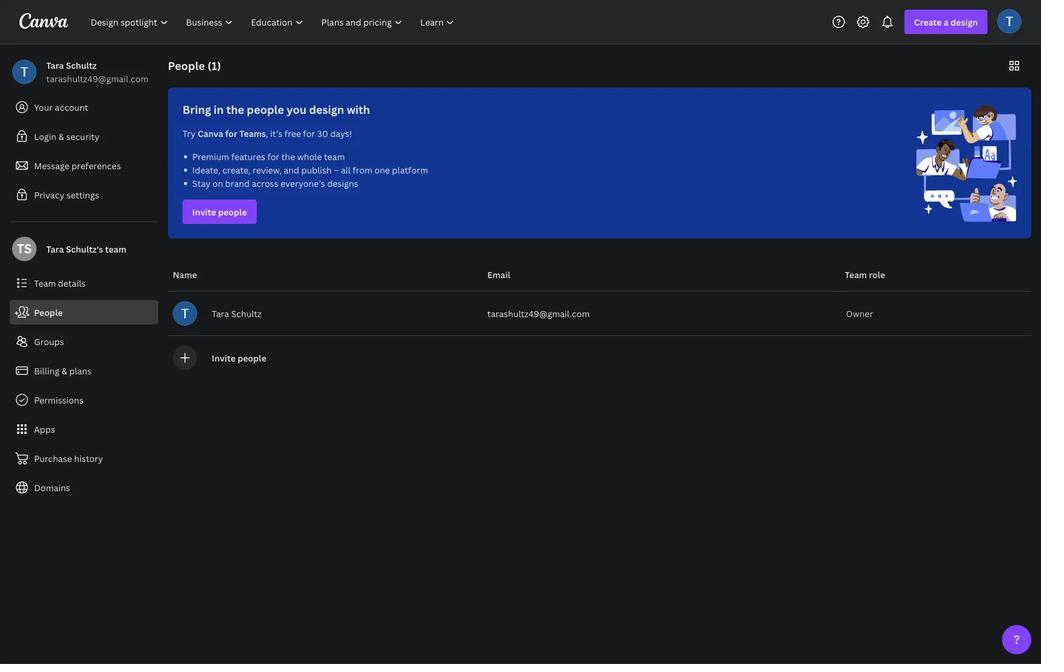 Task type: vqa. For each thing, say whether or not it's contained in the screenshot.
Permissions link
yes



Task type: describe. For each thing, give the bounding box(es) containing it.
days!
[[330, 128, 352, 139]]

everyone's
[[281, 178, 325, 189]]

tara schultz image
[[998, 9, 1022, 33]]

billing & plans link
[[10, 359, 158, 383]]

the inside premium features for the whole team ideate, create, review, and publish – all from one platform stay on brand across everyone's designs
[[282, 151, 295, 162]]

for for teams
[[225, 128, 238, 139]]

invite people inside button
[[192, 206, 247, 218]]

purchase
[[34, 453, 72, 464]]

team details
[[34, 277, 86, 289]]

0 vertical spatial the
[[226, 102, 244, 117]]

message preferences link
[[10, 153, 158, 178]]

details
[[58, 277, 86, 289]]

apps
[[34, 424, 55, 435]]

,
[[266, 128, 268, 139]]

team for team role
[[845, 269, 868, 280]]

(1)
[[208, 58, 221, 73]]

tara for tara schultz tarashultz49@gmail.com
[[46, 59, 64, 71]]

platform
[[392, 164, 428, 176]]

top level navigation element
[[83, 10, 465, 34]]

premium features for the whole team ideate, create, review, and publish – all from one platform stay on brand across everyone's designs
[[192, 151, 428, 189]]

& for login
[[59, 131, 64, 142]]

on
[[213, 178, 223, 189]]

team details link
[[10, 271, 158, 295]]

privacy
[[34, 189, 64, 201]]

domains link
[[10, 476, 158, 500]]

billing
[[34, 365, 59, 377]]

you
[[287, 102, 307, 117]]

people (1)
[[168, 58, 221, 73]]

team inside premium features for the whole team ideate, create, review, and publish – all from one platform stay on brand across everyone's designs
[[324, 151, 345, 162]]

teams
[[240, 128, 266, 139]]

and
[[284, 164, 299, 176]]

message
[[34, 160, 69, 171]]

your
[[34, 101, 53, 113]]

people link
[[10, 300, 158, 325]]

tara schultz
[[212, 308, 262, 319]]

for for the
[[268, 151, 280, 162]]

history
[[74, 453, 103, 464]]

1 vertical spatial invite people
[[212, 352, 267, 364]]

owner
[[847, 308, 874, 319]]

stay
[[192, 178, 211, 189]]

1 horizontal spatial tarashultz49@gmail.com
[[488, 308, 590, 319]]

all
[[341, 164, 351, 176]]

list containing premium features for the whole team
[[183, 150, 590, 190]]

login
[[34, 131, 56, 142]]

with
[[347, 102, 370, 117]]

ideate,
[[192, 164, 220, 176]]

owner button
[[845, 301, 880, 326]]

security
[[66, 131, 100, 142]]

brand
[[225, 178, 250, 189]]

canva
[[198, 128, 223, 139]]

features
[[231, 151, 265, 162]]

billing & plans
[[34, 365, 92, 377]]

30
[[317, 128, 328, 139]]

across
[[252, 178, 279, 189]]

in
[[214, 102, 224, 117]]

2 horizontal spatial for
[[303, 128, 315, 139]]

schultz for tara schultz
[[231, 308, 262, 319]]

free
[[285, 128, 301, 139]]

try canva for teams , it's free for 30 days!
[[183, 128, 352, 139]]

create a design
[[915, 16, 979, 28]]

publish
[[302, 164, 332, 176]]

1 vertical spatial design
[[309, 102, 344, 117]]

1 vertical spatial invite people button
[[212, 352, 267, 364]]

premium
[[192, 151, 229, 162]]

apps link
[[10, 417, 158, 441]]



Task type: locate. For each thing, give the bounding box(es) containing it.
groups
[[34, 336, 64, 347]]

1 vertical spatial the
[[282, 151, 295, 162]]

from
[[353, 164, 373, 176]]

0 vertical spatial tarashultz49@gmail.com
[[46, 73, 149, 84]]

domains
[[34, 482, 70, 494]]

invite people down tara schultz
[[212, 352, 267, 364]]

1 vertical spatial invite
[[212, 352, 236, 364]]

groups link
[[10, 329, 158, 354]]

tarashultz49@gmail.com down email
[[488, 308, 590, 319]]

0 vertical spatial invite
[[192, 206, 216, 218]]

tara schultz's team image
[[12, 237, 37, 261]]

1 vertical spatial team
[[105, 243, 126, 255]]

tara inside button
[[212, 308, 229, 319]]

people up groups
[[34, 307, 63, 318]]

bring
[[183, 102, 211, 117]]

designs
[[327, 178, 359, 189]]

team left role
[[845, 269, 868, 280]]

privacy settings
[[34, 189, 99, 201]]

people left (1)
[[168, 58, 205, 73]]

1 vertical spatial tarashultz49@gmail.com
[[488, 308, 590, 319]]

1 horizontal spatial people
[[168, 58, 205, 73]]

team up –
[[324, 151, 345, 162]]

0 vertical spatial people
[[247, 102, 284, 117]]

role
[[870, 269, 886, 280]]

design
[[951, 16, 979, 28], [309, 102, 344, 117]]

people down tara schultz
[[238, 352, 267, 364]]

invite people down on
[[192, 206, 247, 218]]

1 horizontal spatial the
[[282, 151, 295, 162]]

tarashultz49@gmail.com up 'your account' link
[[46, 73, 149, 84]]

create
[[915, 16, 942, 28]]

0 vertical spatial people
[[168, 58, 205, 73]]

tara schultz's team
[[46, 243, 126, 255]]

2 vertical spatial tara
[[212, 308, 229, 319]]

invite
[[192, 206, 216, 218], [212, 352, 236, 364]]

name
[[173, 269, 197, 280]]

& for billing
[[62, 365, 67, 377]]

schultz inside button
[[231, 308, 262, 319]]

tara for tara schultz's team
[[46, 243, 64, 255]]

invite people button down tara schultz
[[212, 352, 267, 364]]

1 horizontal spatial for
[[268, 151, 280, 162]]

for left 30
[[303, 128, 315, 139]]

1 vertical spatial tara
[[46, 243, 64, 255]]

account
[[55, 101, 88, 113]]

0 horizontal spatial team
[[105, 243, 126, 255]]

email
[[488, 269, 511, 280]]

bring in the people you design with
[[183, 102, 370, 117]]

1 horizontal spatial design
[[951, 16, 979, 28]]

tara for tara schultz
[[212, 308, 229, 319]]

team
[[324, 151, 345, 162], [105, 243, 126, 255]]

&
[[59, 131, 64, 142], [62, 365, 67, 377]]

& left "plans" in the bottom of the page
[[62, 365, 67, 377]]

0 horizontal spatial the
[[226, 102, 244, 117]]

create a design button
[[905, 10, 988, 34]]

people for people (1)
[[168, 58, 205, 73]]

tarashultz49@gmail.com
[[46, 73, 149, 84], [488, 308, 590, 319]]

people inside button
[[218, 206, 247, 218]]

–
[[334, 164, 339, 176]]

0 vertical spatial tara
[[46, 59, 64, 71]]

your account link
[[10, 95, 158, 119]]

design inside dropdown button
[[951, 16, 979, 28]]

people
[[168, 58, 205, 73], [34, 307, 63, 318]]

whole
[[297, 151, 322, 162]]

1 vertical spatial people
[[218, 206, 247, 218]]

purchase history
[[34, 453, 103, 464]]

login & security link
[[10, 124, 158, 149]]

for up review, at top
[[268, 151, 280, 162]]

0 vertical spatial design
[[951, 16, 979, 28]]

the
[[226, 102, 244, 117], [282, 151, 295, 162]]

0 vertical spatial team
[[324, 151, 345, 162]]

the up and
[[282, 151, 295, 162]]

plans
[[69, 365, 92, 377]]

team for team details
[[34, 277, 56, 289]]

0 horizontal spatial for
[[225, 128, 238, 139]]

1 vertical spatial schultz
[[231, 308, 262, 319]]

1 horizontal spatial schultz
[[231, 308, 262, 319]]

message preferences
[[34, 160, 121, 171]]

team left details on the left of the page
[[34, 277, 56, 289]]

invite inside button
[[192, 206, 216, 218]]

a
[[944, 16, 949, 28]]

preferences
[[72, 160, 121, 171]]

1 horizontal spatial team
[[845, 269, 868, 280]]

team role
[[845, 269, 886, 280]]

schultz's
[[66, 243, 103, 255]]

schultz for tara schultz tarashultz49@gmail.com
[[66, 59, 97, 71]]

0 horizontal spatial people
[[34, 307, 63, 318]]

permissions
[[34, 394, 84, 406]]

tara inside tara schultz tarashultz49@gmail.com
[[46, 59, 64, 71]]

people for people
[[34, 307, 63, 318]]

for right canva at the left
[[225, 128, 238, 139]]

invite people button down on
[[183, 200, 257, 224]]

team right schultz's
[[105, 243, 126, 255]]

list
[[183, 150, 590, 190]]

tara
[[46, 59, 64, 71], [46, 243, 64, 255], [212, 308, 229, 319]]

people
[[247, 102, 284, 117], [218, 206, 247, 218], [238, 352, 267, 364]]

schultz
[[66, 59, 97, 71], [231, 308, 262, 319]]

tara schultz button
[[173, 301, 478, 326]]

login & security
[[34, 131, 100, 142]]

0 horizontal spatial schultz
[[66, 59, 97, 71]]

& right the login
[[59, 131, 64, 142]]

it's
[[270, 128, 283, 139]]

privacy settings link
[[10, 183, 158, 207]]

one
[[375, 164, 390, 176]]

0 vertical spatial &
[[59, 131, 64, 142]]

tara schultz tarashultz49@gmail.com
[[46, 59, 149, 84]]

for
[[225, 128, 238, 139], [303, 128, 315, 139], [268, 151, 280, 162]]

people down the brand
[[218, 206, 247, 218]]

invite down stay
[[192, 206, 216, 218]]

review,
[[253, 164, 282, 176]]

1 vertical spatial people
[[34, 307, 63, 318]]

0 vertical spatial schultz
[[66, 59, 97, 71]]

invite people button
[[183, 200, 257, 224], [212, 352, 267, 364]]

design up 30
[[309, 102, 344, 117]]

1 vertical spatial &
[[62, 365, 67, 377]]

design right a
[[951, 16, 979, 28]]

invite down tara schultz
[[212, 352, 236, 364]]

0 horizontal spatial team
[[34, 277, 56, 289]]

0 vertical spatial invite people
[[192, 206, 247, 218]]

0 horizontal spatial tarashultz49@gmail.com
[[46, 73, 149, 84]]

1 horizontal spatial team
[[324, 151, 345, 162]]

permissions link
[[10, 388, 158, 412]]

0 vertical spatial invite people button
[[183, 200, 257, 224]]

schultz inside tara schultz tarashultz49@gmail.com
[[66, 59, 97, 71]]

create,
[[223, 164, 251, 176]]

the right in
[[226, 102, 244, 117]]

purchase history link
[[10, 446, 158, 471]]

settings
[[67, 189, 99, 201]]

your account
[[34, 101, 88, 113]]

for inside premium features for the whole team ideate, create, review, and publish – all from one platform stay on brand across everyone's designs
[[268, 151, 280, 162]]

team
[[845, 269, 868, 280], [34, 277, 56, 289]]

try
[[183, 128, 196, 139]]

invite people
[[192, 206, 247, 218], [212, 352, 267, 364]]

2 vertical spatial people
[[238, 352, 267, 364]]

tara schultz's team element
[[12, 237, 37, 261]]

people up ,
[[247, 102, 284, 117]]

0 horizontal spatial design
[[309, 102, 344, 117]]



